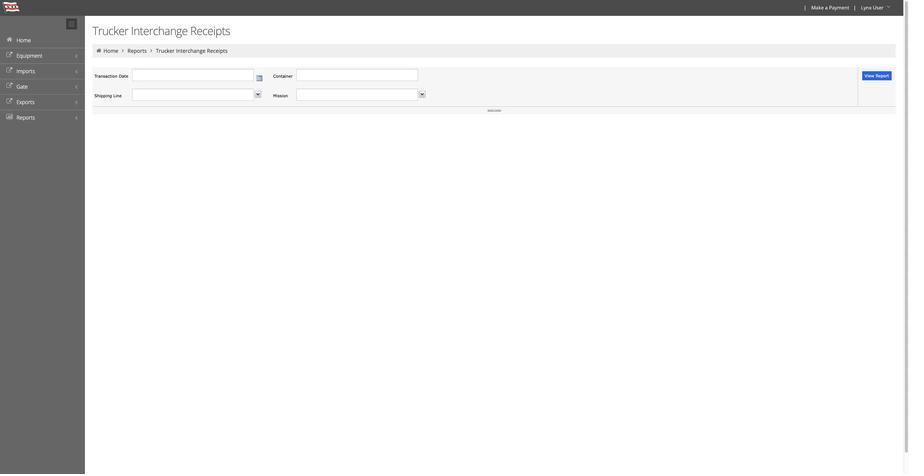 Task type: locate. For each thing, give the bounding box(es) containing it.
0 vertical spatial reports link
[[128, 47, 147, 54]]

| left make
[[804, 4, 807, 11]]

container
[[273, 74, 293, 79]]

reports link
[[128, 47, 147, 54], [0, 110, 85, 125]]

external link image up bar chart image
[[6, 99, 13, 104]]

2 | from the left
[[854, 4, 857, 11]]

home image up equipment link
[[6, 37, 13, 42]]

trucker interchange receipts
[[93, 23, 230, 39], [156, 47, 228, 54]]

home link left angle right image
[[103, 47, 118, 54]]

0 horizontal spatial home image
[[6, 37, 13, 42]]

None image field
[[256, 75, 262, 81], [255, 91, 261, 98], [419, 91, 426, 98], [488, 110, 501, 112], [256, 75, 262, 81], [255, 91, 261, 98], [419, 91, 426, 98], [488, 110, 501, 112]]

1 horizontal spatial reports
[[128, 47, 147, 54]]

lynx user
[[862, 4, 884, 11]]

None submit
[[863, 71, 892, 80]]

external link image for equipment
[[6, 53, 13, 58]]

home image left angle right image
[[96, 48, 102, 53]]

receipts up the transaction date text box
[[207, 47, 228, 54]]

1 horizontal spatial home
[[103, 47, 118, 54]]

shipping line
[[94, 93, 122, 98]]

| left lynx
[[854, 4, 857, 11]]

trucker interchange receipts up the transaction date text box
[[156, 47, 228, 54]]

external link image
[[6, 53, 13, 58], [6, 68, 13, 73], [6, 83, 13, 89], [6, 99, 13, 104]]

reports down exports
[[16, 114, 35, 121]]

receipts
[[190, 23, 230, 39], [207, 47, 228, 54]]

external link image for imports
[[6, 68, 13, 73]]

0 horizontal spatial reports
[[16, 114, 35, 121]]

equipment link
[[0, 48, 85, 63]]

1 horizontal spatial home link
[[103, 47, 118, 54]]

1 horizontal spatial reports link
[[128, 47, 147, 54]]

0 horizontal spatial |
[[804, 4, 807, 11]]

gate
[[16, 83, 28, 90]]

external link image left equipment
[[6, 53, 13, 58]]

1 vertical spatial home image
[[96, 48, 102, 53]]

|
[[804, 4, 807, 11], [854, 4, 857, 11]]

external link image for gate
[[6, 83, 13, 89]]

3 external link image from the top
[[6, 83, 13, 89]]

0 vertical spatial interchange
[[131, 23, 188, 39]]

reports
[[128, 47, 147, 54], [16, 114, 35, 121]]

1 horizontal spatial |
[[854, 4, 857, 11]]

home link
[[0, 32, 85, 48], [103, 47, 118, 54]]

angle right image
[[120, 48, 126, 53]]

a
[[826, 4, 828, 11]]

trucker interchange receipts link
[[156, 47, 228, 54]]

external link image inside imports link
[[6, 68, 13, 73]]

reports right angle right image
[[128, 47, 147, 54]]

1 horizontal spatial trucker
[[156, 47, 175, 54]]

home image
[[6, 37, 13, 42], [96, 48, 102, 53]]

reports link right angle right image
[[128, 47, 147, 54]]

home
[[16, 37, 31, 44], [103, 47, 118, 54]]

trucker interchange receipts up angle right icon
[[93, 23, 230, 39]]

4 external link image from the top
[[6, 99, 13, 104]]

0 vertical spatial home
[[16, 37, 31, 44]]

home link up equipment
[[0, 32, 85, 48]]

interchange
[[131, 23, 188, 39], [176, 47, 206, 54]]

mission
[[273, 93, 288, 98]]

interchange up the transaction date text box
[[176, 47, 206, 54]]

trucker
[[93, 23, 128, 39], [156, 47, 175, 54]]

1 vertical spatial reports link
[[0, 110, 85, 125]]

0 horizontal spatial trucker
[[93, 23, 128, 39]]

1 vertical spatial home
[[103, 47, 118, 54]]

external link image inside equipment link
[[6, 53, 13, 58]]

external link image inside "exports" link
[[6, 99, 13, 104]]

0 vertical spatial receipts
[[190, 23, 230, 39]]

receipts up "trucker interchange receipts" link
[[190, 23, 230, 39]]

line
[[113, 93, 122, 98]]

trucker up angle right image
[[93, 23, 128, 39]]

external link image left gate
[[6, 83, 13, 89]]

external link image left "imports"
[[6, 68, 13, 73]]

2 external link image from the top
[[6, 68, 13, 73]]

external link image inside gate link
[[6, 83, 13, 89]]

0 horizontal spatial home
[[16, 37, 31, 44]]

0 horizontal spatial reports link
[[0, 110, 85, 125]]

interchange up angle right icon
[[131, 23, 188, 39]]

home left angle right image
[[103, 47, 118, 54]]

make
[[812, 4, 824, 11]]

date
[[119, 74, 128, 79]]

1 external link image from the top
[[6, 53, 13, 58]]

0 vertical spatial trucker
[[93, 23, 128, 39]]

1 horizontal spatial home image
[[96, 48, 102, 53]]

reports link down exports
[[0, 110, 85, 125]]

home up equipment
[[16, 37, 31, 44]]

1 vertical spatial receipts
[[207, 47, 228, 54]]

trucker right angle right icon
[[156, 47, 175, 54]]



Task type: describe. For each thing, give the bounding box(es) containing it.
Transaction Date text field
[[132, 69, 254, 81]]

payment
[[830, 4, 850, 11]]

Shipping Line text field
[[132, 89, 254, 101]]

angle down image
[[886, 4, 893, 9]]

make a payment link
[[809, 0, 853, 16]]

equipment
[[16, 52, 42, 59]]

0 horizontal spatial home link
[[0, 32, 85, 48]]

external link image for exports
[[6, 99, 13, 104]]

1 vertical spatial reports
[[16, 114, 35, 121]]

exports link
[[0, 94, 85, 110]]

user
[[874, 4, 884, 11]]

Mission text field
[[297, 89, 418, 101]]

1 vertical spatial trucker interchange receipts
[[156, 47, 228, 54]]

imports link
[[0, 63, 85, 79]]

gate link
[[0, 79, 85, 94]]

Container text field
[[297, 69, 418, 81]]

transaction
[[94, 74, 117, 79]]

exports
[[16, 99, 35, 106]]

0 vertical spatial home image
[[6, 37, 13, 42]]

make a payment
[[812, 4, 850, 11]]

lynx user link
[[858, 0, 896, 16]]

shipping
[[94, 93, 112, 98]]

1 vertical spatial interchange
[[176, 47, 206, 54]]

1 vertical spatial trucker
[[156, 47, 175, 54]]

lynx
[[862, 4, 872, 11]]

angle right image
[[148, 48, 155, 53]]

imports
[[16, 68, 35, 75]]

0 vertical spatial reports
[[128, 47, 147, 54]]

bar chart image
[[6, 114, 13, 120]]

1 | from the left
[[804, 4, 807, 11]]

0 vertical spatial trucker interchange receipts
[[93, 23, 230, 39]]

transaction date
[[94, 74, 128, 79]]



Task type: vqa. For each thing, say whether or not it's contained in the screenshot.
upcoming
no



